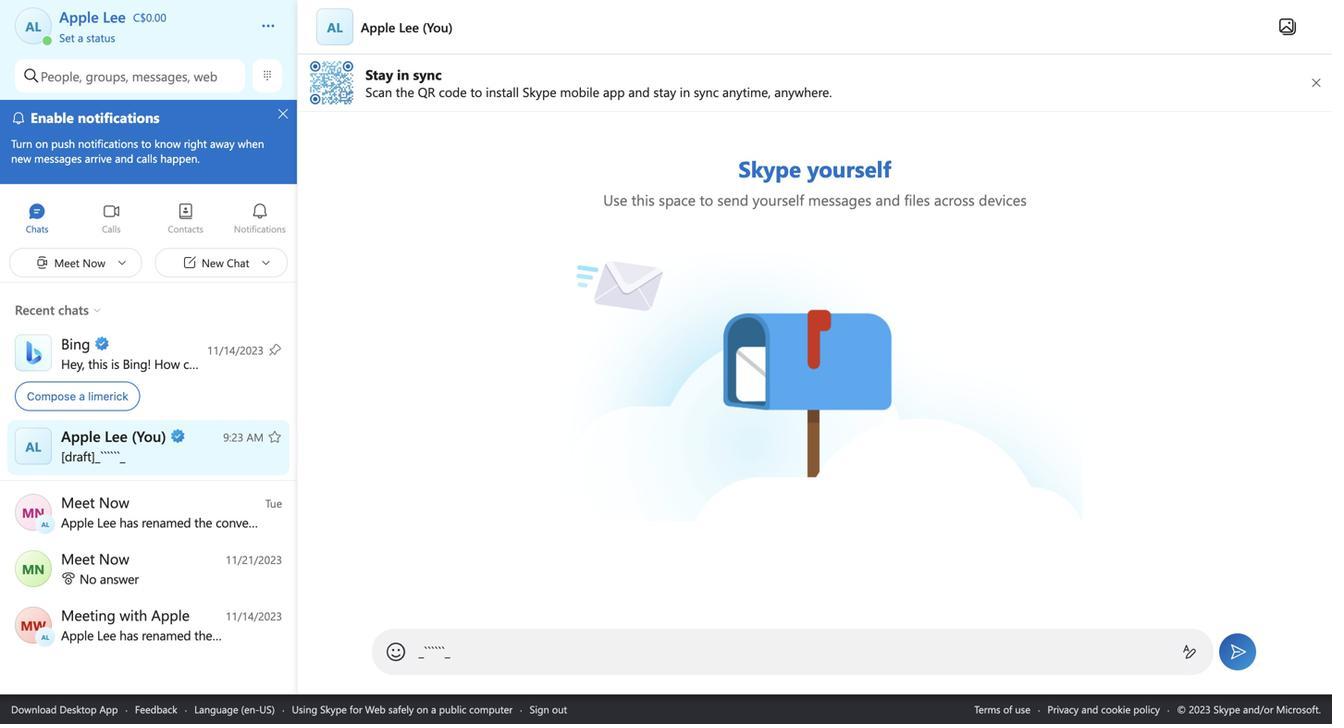 Task type: describe. For each thing, give the bounding box(es) containing it.
sign
[[530, 703, 549, 717]]

people, groups, messages, web button
[[15, 59, 245, 93]]

!
[[148, 355, 151, 372]]

using skype for web safely on a public computer
[[292, 703, 513, 717]]

terms
[[975, 703, 1001, 717]]

a for compose
[[79, 390, 85, 403]]

terms of use link
[[975, 703, 1031, 717]]

hey,
[[61, 355, 85, 372]]

privacy
[[1048, 703, 1079, 717]]

desktop
[[60, 703, 97, 717]]

bing
[[123, 355, 148, 372]]

status
[[86, 30, 115, 45]]

can
[[183, 355, 203, 372]]

[draft]_``````_
[[61, 448, 125, 465]]

using skype for web safely on a public computer link
[[292, 703, 513, 717]]

messages,
[[132, 67, 190, 84]]

download
[[11, 703, 57, 717]]

language (en-us)
[[194, 703, 275, 717]]

i
[[206, 355, 209, 372]]

using
[[292, 703, 317, 717]]

of
[[1004, 703, 1013, 717]]

groups,
[[86, 67, 129, 84]]

on
[[417, 703, 429, 717]]

no answer button
[[0, 543, 297, 598]]

set a status
[[59, 30, 115, 45]]

today?
[[264, 355, 301, 372]]

for
[[350, 703, 362, 717]]

limerick
[[88, 390, 128, 403]]

feedback
[[135, 703, 177, 717]]

out
[[552, 703, 567, 717]]

safely
[[389, 703, 414, 717]]

Type a message text field
[[419, 643, 1168, 660]]

cookie
[[1102, 703, 1131, 717]]

privacy and cookie policy
[[1048, 703, 1160, 717]]

is
[[111, 355, 119, 372]]

how
[[154, 355, 180, 372]]

computer
[[469, 703, 513, 717]]



Task type: vqa. For each thing, say whether or not it's contained in the screenshot.
Sign
yes



Task type: locate. For each thing, give the bounding box(es) containing it.
(en-
[[241, 703, 259, 717]]

[draft]_``````_ button
[[0, 421, 297, 475]]

no answer
[[80, 571, 139, 588]]

a right set
[[78, 30, 83, 45]]

app
[[99, 703, 118, 717]]

sign out
[[530, 703, 567, 717]]

download desktop app
[[11, 703, 118, 717]]

privacy and cookie policy link
[[1048, 703, 1160, 717]]

a right on
[[431, 703, 436, 717]]

2 vertical spatial a
[[431, 703, 436, 717]]

hey, this is bing ! how can i help you today?
[[61, 355, 304, 372]]

skype
[[320, 703, 347, 717]]

web
[[365, 703, 386, 717]]

a inside button
[[78, 30, 83, 45]]

feedback link
[[135, 703, 177, 717]]

help
[[213, 355, 237, 372]]

use
[[1015, 703, 1031, 717]]

1 vertical spatial a
[[79, 390, 85, 403]]

terms of use
[[975, 703, 1031, 717]]

set
[[59, 30, 75, 45]]

us)
[[259, 703, 275, 717]]

this
[[88, 355, 108, 372]]

compose a limerick
[[27, 390, 128, 403]]

and
[[1082, 703, 1099, 717]]

people, groups, messages, web
[[41, 67, 218, 84]]

you
[[240, 355, 261, 372]]

language (en-us) link
[[194, 703, 275, 717]]

policy
[[1134, 703, 1160, 717]]

people,
[[41, 67, 82, 84]]

answer
[[100, 571, 139, 588]]

tab list
[[0, 194, 297, 245]]

a
[[78, 30, 83, 45], [79, 390, 85, 403], [431, 703, 436, 717]]

download desktop app link
[[11, 703, 118, 717]]

_``````_
[[419, 643, 450, 660]]

public
[[439, 703, 467, 717]]

compose
[[27, 390, 76, 403]]

no
[[80, 571, 97, 588]]

language
[[194, 703, 238, 717]]

a for set
[[78, 30, 83, 45]]

sign out link
[[530, 703, 567, 717]]

set a status button
[[59, 26, 242, 45]]

a left limerick
[[79, 390, 85, 403]]

0 vertical spatial a
[[78, 30, 83, 45]]

web
[[194, 67, 218, 84]]



